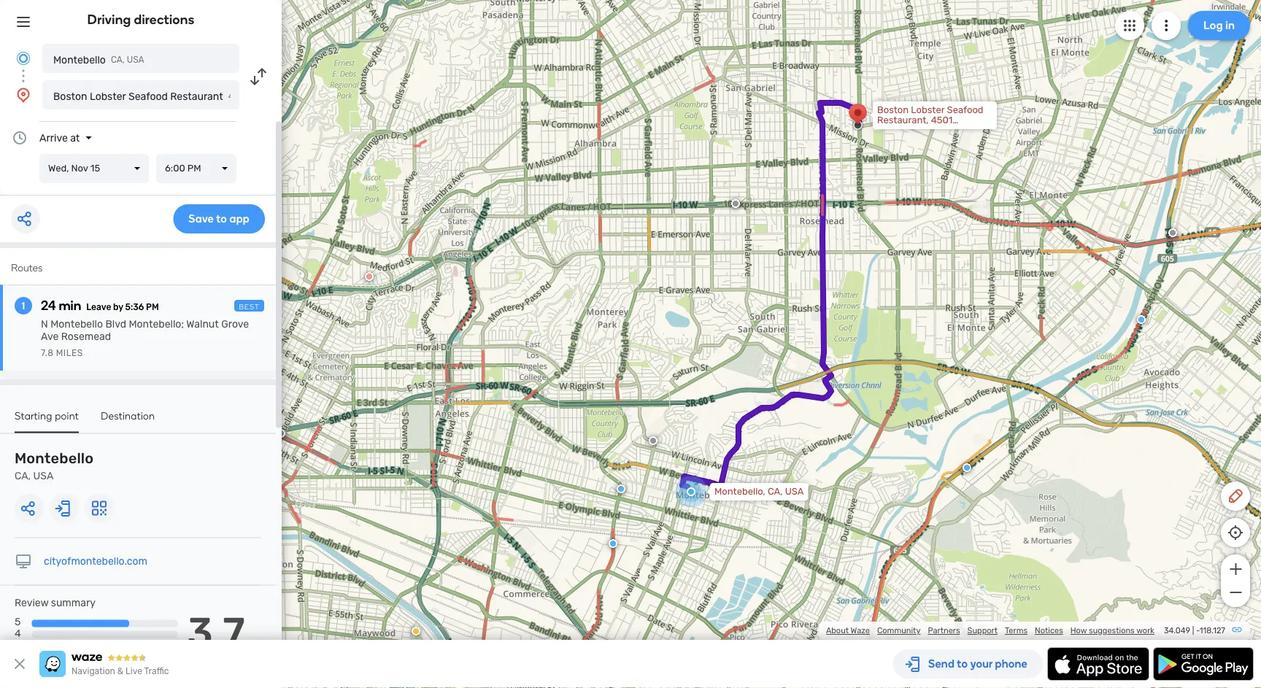 Task type: describe. For each thing, give the bounding box(es) containing it.
34.049
[[1165, 626, 1191, 636]]

driving directions
[[87, 12, 195, 27]]

118.127
[[1200, 626, 1226, 636]]

computer image
[[15, 553, 32, 571]]

montebello inside n montebello blvd montebello; walnut grove ave rosemead 7.8 miles
[[50, 318, 103, 330]]

community link
[[878, 626, 921, 636]]

starting point
[[15, 410, 79, 422]]

1 vertical spatial montebello ca, usa
[[15, 450, 94, 482]]

1
[[22, 300, 25, 312]]

suggestions
[[1090, 626, 1135, 636]]

terms link
[[1006, 626, 1028, 636]]

arrive at
[[39, 132, 80, 144]]

pencil image
[[1228, 488, 1245, 505]]

24 min leave by 5:36 pm
[[41, 298, 159, 314]]

|
[[1193, 626, 1195, 636]]

starting point button
[[15, 410, 79, 433]]

destination button
[[101, 410, 155, 432]]

2 vertical spatial usa
[[786, 486, 804, 498]]

terms
[[1006, 626, 1028, 636]]

0 vertical spatial usa
[[127, 55, 144, 65]]

walnut
[[186, 318, 219, 330]]

navigation
[[72, 667, 115, 677]]

1 vertical spatial accident image
[[649, 437, 658, 445]]

4
[[15, 628, 21, 640]]

location image
[[15, 86, 32, 104]]

starting
[[15, 410, 52, 422]]

notices link
[[1036, 626, 1064, 636]]

montebello;
[[129, 318, 184, 330]]

review
[[15, 597, 48, 609]]

destination
[[101, 410, 155, 422]]

notices
[[1036, 626, 1064, 636]]

ave
[[41, 331, 59, 343]]

34.049 | -118.127
[[1165, 626, 1226, 636]]

-
[[1197, 626, 1200, 636]]

partners
[[929, 626, 961, 636]]

work
[[1137, 626, 1155, 636]]

zoom in image
[[1227, 561, 1245, 578]]

1 horizontal spatial accident image
[[1169, 229, 1178, 237]]

montebello, ca, usa
[[715, 486, 804, 498]]

point
[[55, 410, 79, 422]]

live
[[126, 667, 142, 677]]

zoom out image
[[1227, 584, 1245, 602]]

review summary
[[15, 597, 96, 609]]

partners link
[[929, 626, 961, 636]]

x image
[[11, 656, 28, 673]]

current location image
[[15, 50, 32, 67]]

cityofmontebello.com
[[44, 556, 148, 568]]

6:00 pm
[[165, 163, 201, 174]]

seafood
[[128, 90, 168, 102]]

boston
[[53, 90, 87, 102]]

restaurant
[[170, 90, 223, 102]]

pm inside list box
[[188, 163, 201, 174]]

pm inside 24 min leave by 5:36 pm
[[146, 302, 159, 313]]

min
[[59, 298, 81, 314]]

blvd
[[105, 318, 126, 330]]



Task type: locate. For each thing, give the bounding box(es) containing it.
montebello ca, usa
[[53, 54, 144, 66], [15, 450, 94, 482]]

by
[[113, 302, 123, 313]]

about waze community partners support terms notices how suggestions work
[[827, 626, 1155, 636]]

pm up "montebello;"
[[146, 302, 159, 313]]

0 horizontal spatial pm
[[146, 302, 159, 313]]

1 vertical spatial accident image
[[277, 429, 286, 438]]

0 vertical spatial ca,
[[111, 55, 125, 65]]

0 vertical spatial accident image
[[1169, 229, 1178, 237]]

0 horizontal spatial usa
[[33, 470, 54, 482]]

boston lobster seafood restaurant
[[53, 90, 223, 102]]

24
[[41, 298, 56, 314]]

rosemead
[[61, 331, 111, 343]]

road closed image
[[365, 272, 374, 281]]

2 vertical spatial ca,
[[768, 486, 783, 498]]

5:36
[[125, 302, 144, 313]]

ca, up lobster
[[111, 55, 125, 65]]

boston lobster seafood restaurant button
[[42, 80, 240, 110]]

montebello,
[[715, 486, 766, 498]]

0 vertical spatial accident image
[[732, 199, 740, 208]]

support
[[968, 626, 998, 636]]

0 vertical spatial pm
[[188, 163, 201, 174]]

montebello up boston
[[53, 54, 106, 66]]

support link
[[968, 626, 998, 636]]

police image
[[1138, 315, 1147, 324], [963, 464, 972, 472], [617, 485, 626, 494], [609, 540, 618, 548]]

6:00 pm list box
[[156, 154, 237, 183]]

navigation & live traffic
[[72, 667, 169, 677]]

wed,
[[48, 163, 69, 174]]

1 vertical spatial usa
[[33, 470, 54, 482]]

cityofmontebello.com link
[[44, 556, 148, 568]]

wed, nov 15 list box
[[39, 154, 149, 183]]

best
[[239, 302, 260, 311]]

how suggestions work link
[[1071, 626, 1155, 636]]

at
[[70, 132, 80, 144]]

nov
[[71, 163, 88, 174]]

arrive
[[39, 132, 68, 144]]

usa up boston lobster seafood restaurant button
[[127, 55, 144, 65]]

n montebello blvd montebello; walnut grove ave rosemead 7.8 miles
[[41, 318, 249, 359]]

about
[[827, 626, 849, 636]]

0 vertical spatial montebello
[[53, 54, 106, 66]]

5
[[15, 616, 21, 628]]

lobster
[[90, 90, 126, 102]]

montebello down 'starting point' button
[[15, 450, 94, 467]]

usa
[[127, 55, 144, 65], [33, 470, 54, 482], [786, 486, 804, 498]]

0 horizontal spatial accident image
[[649, 437, 658, 445]]

7.8
[[41, 348, 54, 359]]

montebello ca, usa down 'starting point' button
[[15, 450, 94, 482]]

1 horizontal spatial usa
[[127, 55, 144, 65]]

1 vertical spatial montebello
[[50, 318, 103, 330]]

how
[[1071, 626, 1088, 636]]

0 vertical spatial montebello ca, usa
[[53, 54, 144, 66]]

6:00
[[165, 163, 185, 174]]

link image
[[1232, 624, 1244, 636]]

miles
[[56, 348, 83, 359]]

about waze link
[[827, 626, 870, 636]]

montebello
[[53, 54, 106, 66], [50, 318, 103, 330], [15, 450, 94, 467]]

accident image
[[1169, 229, 1178, 237], [277, 429, 286, 438]]

usa right montebello, at the right bottom of page
[[786, 486, 804, 498]]

waze
[[851, 626, 870, 636]]

community
[[878, 626, 921, 636]]

5 4 3
[[15, 616, 21, 652]]

hazard image
[[412, 627, 421, 636]]

leave
[[86, 302, 111, 313]]

0 horizontal spatial accident image
[[277, 429, 286, 438]]

2 vertical spatial montebello
[[15, 450, 94, 467]]

0 horizontal spatial ca,
[[15, 470, 31, 482]]

driving
[[87, 12, 131, 27]]

grove
[[221, 318, 249, 330]]

clock image
[[11, 129, 28, 147]]

pm right 6:00
[[188, 163, 201, 174]]

directions
[[134, 12, 195, 27]]

n
[[41, 318, 48, 330]]

2 horizontal spatial ca,
[[768, 486, 783, 498]]

accident image
[[732, 199, 740, 208], [649, 437, 658, 445]]

wed, nov 15
[[48, 163, 100, 174]]

summary
[[51, 597, 96, 609]]

1 horizontal spatial accident image
[[732, 199, 740, 208]]

montebello ca, usa up lobster
[[53, 54, 144, 66]]

1 vertical spatial pm
[[146, 302, 159, 313]]

montebello up rosemead
[[50, 318, 103, 330]]

ca,
[[111, 55, 125, 65], [15, 470, 31, 482], [768, 486, 783, 498]]

usa down 'starting point' button
[[33, 470, 54, 482]]

3
[[15, 640, 21, 652]]

1 horizontal spatial ca,
[[111, 55, 125, 65]]

&
[[117, 667, 124, 677]]

1 vertical spatial ca,
[[15, 470, 31, 482]]

ca, down 'starting point' button
[[15, 470, 31, 482]]

routes
[[11, 262, 43, 274]]

pm
[[188, 163, 201, 174], [146, 302, 159, 313]]

2 horizontal spatial usa
[[786, 486, 804, 498]]

traffic
[[144, 667, 169, 677]]

1 horizontal spatial pm
[[188, 163, 201, 174]]

ca, right montebello, at the right bottom of page
[[768, 486, 783, 498]]

15
[[90, 163, 100, 174]]

3.7
[[187, 608, 245, 657]]



Task type: vqa. For each thing, say whether or not it's contained in the screenshot.
Community link
yes



